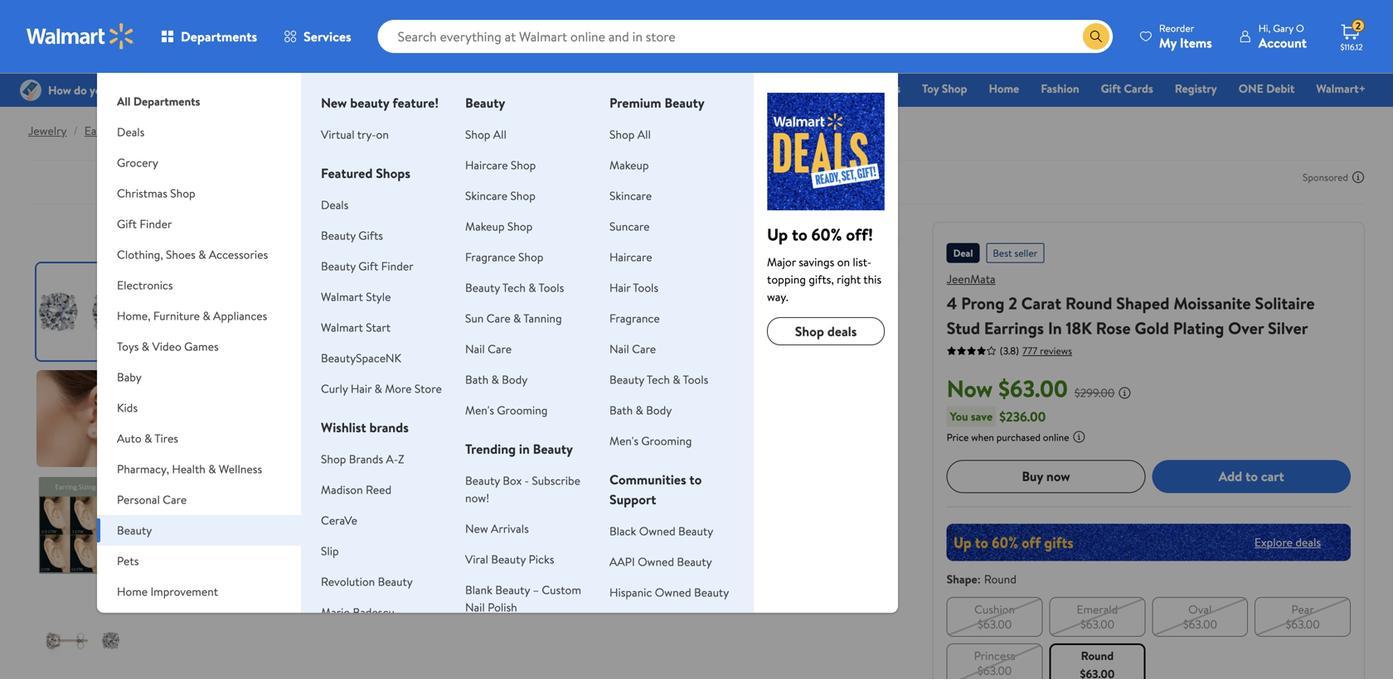 Task type: vqa. For each thing, say whether or not it's contained in the screenshot.
the rightmost test image
no



Task type: locate. For each thing, give the bounding box(es) containing it.
grooming for topmost men's grooming link
[[497, 403, 548, 419]]

finder inside gift finder link
[[689, 80, 722, 97]]

0 vertical spatial bath & body link
[[465, 372, 528, 388]]

0 vertical spatial bath & body
[[465, 372, 528, 388]]

0 horizontal spatial tools
[[539, 280, 564, 296]]

nail care down fragrance link
[[609, 341, 656, 357]]

grooming up 'communities'
[[641, 433, 692, 449]]

to right 'communities'
[[689, 471, 702, 489]]

christmas for the christmas shop link
[[743, 80, 794, 97]]

walmart start
[[321, 320, 391, 336]]

body for the bottommost the bath & body link
[[646, 403, 672, 419]]

2 nail care from the left
[[609, 341, 656, 357]]

shop deals
[[795, 323, 857, 341]]

$63.00 inside princess $63.00
[[978, 663, 1012, 679]]

0 horizontal spatial christmas
[[117, 185, 167, 201]]

shop left deals
[[795, 323, 824, 341]]

christmas inside dropdown button
[[117, 185, 167, 201]]

1 horizontal spatial on
[[837, 254, 850, 270]]

1 nail care link from the left
[[465, 341, 512, 357]]

beauty up hispanic owned beauty
[[677, 554, 712, 570]]

home up the patio
[[117, 584, 148, 600]]

buy
[[1022, 468, 1043, 486]]

kids button
[[97, 393, 301, 424]]

new
[[321, 94, 347, 112], [465, 521, 488, 537]]

viral
[[465, 552, 488, 568]]

1 vertical spatial beauty tech & tools
[[609, 372, 708, 388]]

beauty tech & tools down fragrance link
[[609, 372, 708, 388]]

haircare for haircare shop
[[465, 157, 508, 173]]

0 horizontal spatial earrings
[[84, 123, 125, 139]]

pear
[[1291, 602, 1314, 618]]

christmas shop inside christmas shop dropdown button
[[117, 185, 195, 201]]

/ right earrings link
[[132, 123, 137, 139]]

price when purchased online
[[947, 431, 1069, 445]]

princess
[[974, 648, 1015, 664]]

electronics inside electronics link
[[844, 80, 901, 97]]

more
[[385, 381, 412, 397]]

1 vertical spatial new
[[465, 521, 488, 537]]

1 horizontal spatial men's
[[609, 433, 639, 449]]

beauty up polish on the bottom left
[[495, 583, 530, 599]]

1 walmart from the top
[[321, 289, 363, 305]]

shop all link up makeup link on the top left of page
[[609, 126, 651, 143]]

1 vertical spatial bath
[[609, 403, 633, 419]]

1 vertical spatial silver
[[1268, 317, 1308, 340]]

0 horizontal spatial beauty tech & tools
[[465, 280, 564, 296]]

account
[[1258, 34, 1307, 52]]

shop up madison
[[321, 451, 346, 468]]

black owned beauty link
[[609, 524, 713, 540]]

to inside up to 60% off! major savings on list- topping gifts, right this way.
[[792, 223, 807, 246]]

gift finder inside dropdown button
[[117, 216, 172, 232]]

0 horizontal spatial men's grooming
[[465, 403, 548, 419]]

1 vertical spatial men's grooming
[[609, 433, 692, 449]]

0 horizontal spatial on
[[376, 126, 389, 143]]

beauty down beauty gifts
[[321, 258, 356, 274]]

men's up 'communities'
[[609, 433, 639, 449]]

owned down aapi owned beauty link
[[655, 585, 691, 601]]

fragrance
[[465, 249, 516, 265], [609, 311, 660, 327]]

gift finder for gift finder link
[[666, 80, 722, 97]]

/
[[73, 123, 78, 139], [132, 123, 137, 139]]

shop left electronics link
[[797, 80, 823, 97]]

0 horizontal spatial shop all
[[465, 126, 506, 143]]

1 vertical spatial grocery
[[117, 155, 158, 171]]

0 horizontal spatial nail care link
[[465, 341, 512, 357]]

tech up sun care & tanning link
[[502, 280, 526, 296]]

gift down gifts
[[358, 258, 378, 274]]

1 horizontal spatial skincare
[[609, 188, 652, 204]]

deals for deals link
[[321, 197, 349, 213]]

all for premium beauty
[[637, 126, 651, 143]]

hair
[[609, 280, 630, 296], [351, 381, 372, 397]]

shop all up makeup link on the top left of page
[[609, 126, 651, 143]]

care down health
[[163, 492, 187, 508]]

in
[[1048, 317, 1062, 340]]

walmart image
[[27, 23, 134, 50]]

hispanic owned beauty link
[[609, 585, 729, 601]]

ad disclaimer and feedback image
[[1352, 171, 1365, 184]]

learn more about strikethrough prices image
[[1118, 387, 1131, 400]]

haircare down suncare
[[609, 249, 652, 265]]

deals down all departments
[[117, 124, 145, 140]]

1 horizontal spatial nail care link
[[609, 341, 656, 357]]

home
[[989, 80, 1019, 97], [117, 584, 148, 600]]

skincare up makeup shop
[[465, 188, 508, 204]]

1 horizontal spatial electronics
[[844, 80, 901, 97]]

all up jewelry / earrings / silver earrings
[[117, 93, 131, 109]]

0 vertical spatial walmart
[[321, 289, 363, 305]]

add to cart button
[[1152, 460, 1351, 494]]

0 vertical spatial new
[[321, 94, 347, 112]]

1 vertical spatial gift finder
[[117, 216, 172, 232]]

0 vertical spatial departments
[[181, 27, 257, 46]]

to left cart
[[1245, 468, 1258, 486]]

beauty down aapi owned beauty
[[694, 585, 729, 601]]

reed
[[366, 482, 391, 498]]

0 horizontal spatial shop all link
[[465, 126, 506, 143]]

deals down featured
[[321, 197, 349, 213]]

christmas shop down grocery dropdown button
[[117, 185, 195, 201]]

1 horizontal spatial shop all
[[609, 126, 651, 143]]

all up "haircare shop" 'link'
[[493, 126, 506, 143]]

$63.00 for now $63.00
[[998, 373, 1068, 405]]

1 horizontal spatial finder
[[381, 258, 413, 274]]

shop all link up "haircare shop" 'link'
[[465, 126, 506, 143]]

2 horizontal spatial earrings
[[984, 317, 1044, 340]]

2 up $116.12
[[1356, 19, 1361, 33]]

silver earrings link
[[143, 123, 214, 139]]

2 shop all from the left
[[609, 126, 651, 143]]

owned for black
[[639, 524, 675, 540]]

0 vertical spatial owned
[[639, 524, 675, 540]]

1 vertical spatial makeup
[[465, 218, 505, 235]]

fragrance down hair tools link
[[609, 311, 660, 327]]

bath right the 'store'
[[465, 372, 489, 388]]

featured
[[321, 164, 373, 182]]

owned down black owned beauty
[[638, 554, 674, 570]]

bath & body for the bottommost the bath & body link
[[609, 403, 672, 419]]

grocery left essentials in the top left of the page
[[541, 80, 581, 97]]

$63.00 for emerald $63.00
[[1080, 617, 1115, 633]]

tech for rightmost "beauty tech & tools" link
[[647, 372, 670, 388]]

to inside communities to support
[[689, 471, 702, 489]]

hi,
[[1258, 21, 1271, 35]]

revolution beauty link
[[321, 574, 413, 590]]

nail care link down sun
[[465, 341, 512, 357]]

aapi owned beauty
[[609, 554, 712, 570]]

men's up the "trending"
[[465, 403, 494, 419]]

bath up 'communities'
[[609, 403, 633, 419]]

beauty right in
[[533, 440, 573, 459]]

new up virtual
[[321, 94, 347, 112]]

men's for men's grooming link to the right
[[609, 433, 639, 449]]

virtual
[[321, 126, 355, 143]]

1 vertical spatial christmas
[[117, 185, 167, 201]]

1 horizontal spatial beauty tech & tools
[[609, 372, 708, 388]]

new up viral
[[465, 521, 488, 537]]

beautyspacenk link
[[321, 350, 401, 367]]

silver down the solitaire
[[1268, 317, 1308, 340]]

0 horizontal spatial haircare
[[465, 157, 508, 173]]

on up right
[[837, 254, 850, 270]]

0 vertical spatial christmas
[[743, 80, 794, 97]]

0 vertical spatial hair
[[609, 280, 630, 296]]

all down premium
[[637, 126, 651, 143]]

0 horizontal spatial to
[[689, 471, 702, 489]]

toys & video games
[[117, 339, 219, 355]]

1 horizontal spatial fragrance
[[609, 311, 660, 327]]

grocery for grocery
[[117, 155, 158, 171]]

buy now button
[[947, 460, 1145, 494]]

owned
[[639, 524, 675, 540], [638, 554, 674, 570], [655, 585, 691, 601]]

virtual try-on
[[321, 126, 389, 143]]

fragrance down 'makeup shop' link
[[465, 249, 516, 265]]

1 vertical spatial departments
[[133, 93, 200, 109]]

new for new arrivals
[[465, 521, 488, 537]]

shop up fragrance shop link
[[507, 218, 533, 235]]

personal
[[117, 492, 160, 508]]

electronics
[[844, 80, 901, 97], [117, 277, 173, 294]]

body up 'communities'
[[646, 403, 672, 419]]

sun care & tanning
[[465, 311, 562, 327]]

christmas shop inside the christmas shop link
[[743, 80, 823, 97]]

1 vertical spatial beauty tech & tools link
[[609, 372, 708, 388]]

gift finder up clothing,
[[117, 216, 172, 232]]

bath & body link
[[465, 372, 528, 388], [609, 403, 672, 419]]

gift finder link
[[658, 80, 729, 97]]

1 vertical spatial 2
[[1008, 292, 1017, 315]]

home left fashion link
[[989, 80, 1019, 97]]

1 shop all link from the left
[[465, 126, 506, 143]]

1 horizontal spatial silver
[[1268, 317, 1308, 340]]

0 horizontal spatial bath & body
[[465, 372, 528, 388]]

2 / from the left
[[132, 123, 137, 139]]

electronics inside electronics 'dropdown button'
[[117, 277, 173, 294]]

0 horizontal spatial hair
[[351, 381, 372, 397]]

shop up skincare shop
[[511, 157, 536, 173]]

1 horizontal spatial men's grooming link
[[609, 433, 692, 449]]

now
[[1046, 468, 1070, 486]]

nail care for communities
[[609, 341, 656, 357]]

0 horizontal spatial bath & body link
[[465, 372, 528, 388]]

beauty tech & tools for rightmost "beauty tech & tools" link
[[609, 372, 708, 388]]

save
[[971, 409, 993, 425]]

finder for gift finder link
[[689, 80, 722, 97]]

2 horizontal spatial all
[[637, 126, 651, 143]]

gift up clothing,
[[117, 216, 137, 232]]

round right :
[[984, 572, 1016, 588]]

1 horizontal spatial tech
[[647, 372, 670, 388]]

walmart+
[[1316, 80, 1366, 97]]

bath & body link down sun care & tanning link
[[465, 372, 528, 388]]

walmart up walmart start
[[321, 289, 363, 305]]

1 horizontal spatial 2
[[1356, 19, 1361, 33]]

1 vertical spatial body
[[646, 403, 672, 419]]

makeup for makeup link on the top left of page
[[609, 157, 649, 173]]

grocery inside dropdown button
[[117, 155, 158, 171]]

christmas shop for the christmas shop link
[[743, 80, 823, 97]]

toy
[[922, 80, 939, 97]]

grooming for men's grooming link to the right
[[641, 433, 692, 449]]

suncare
[[609, 218, 650, 235]]

1 vertical spatial tech
[[647, 372, 670, 388]]

$63.00 for cushion $63.00
[[978, 617, 1012, 633]]

beauty tech & tools for the topmost "beauty tech & tools" link
[[465, 280, 564, 296]]

1 nail care from the left
[[465, 341, 512, 357]]

skincare up suncare
[[609, 188, 652, 204]]

pharmacy,
[[117, 461, 169, 478]]

1 horizontal spatial shop all link
[[609, 126, 651, 143]]

deal
[[953, 246, 973, 260]]

communities to support
[[609, 471, 702, 509]]

beauty down arrivals
[[491, 552, 526, 568]]

$299.00
[[1074, 385, 1115, 401]]

0 horizontal spatial deals
[[117, 124, 145, 140]]

all inside the 'all departments' link
[[117, 93, 131, 109]]

arrivals
[[491, 521, 529, 537]]

1 horizontal spatial grocery
[[541, 80, 581, 97]]

madison reed link
[[321, 482, 391, 498]]

walmart for walmart start
[[321, 320, 363, 336]]

to for communities
[[689, 471, 702, 489]]

finder up clothing,
[[140, 216, 172, 232]]

1 horizontal spatial tools
[[633, 280, 658, 296]]

home for home
[[989, 80, 1019, 97]]

skincare for the skincare link
[[609, 188, 652, 204]]

0 vertical spatial home
[[989, 80, 1019, 97]]

1 horizontal spatial deals
[[321, 197, 349, 213]]

0 vertical spatial men's grooming
[[465, 403, 548, 419]]

owned up aapi owned beauty link
[[639, 524, 675, 540]]

beauty tech & tools
[[465, 280, 564, 296], [609, 372, 708, 388]]

deals button
[[97, 117, 301, 148]]

up to sixty percent off deals. shop now. image
[[947, 524, 1351, 562]]

on down new beauty feature!
[[376, 126, 389, 143]]

0 horizontal spatial /
[[73, 123, 78, 139]]

mario badescu
[[321, 605, 395, 621]]

1 shop all from the left
[[465, 126, 506, 143]]

men's grooming up trending in beauty
[[465, 403, 548, 419]]

toy shop
[[922, 80, 967, 97]]

jeenmata 4 prong 2 carat round shaped moissanite solitaire stud earrings in 18k rose gold plating over silver
[[947, 271, 1315, 340]]

toys
[[117, 339, 139, 355]]

makeup up the skincare link
[[609, 157, 649, 173]]

finder inside gift finder dropdown button
[[140, 216, 172, 232]]

0 horizontal spatial new
[[321, 94, 347, 112]]

christmas up clothing,
[[117, 185, 167, 201]]

deals for deals dropdown button
[[117, 124, 145, 140]]

0 horizontal spatial silver
[[143, 123, 171, 139]]

to right up
[[792, 223, 807, 246]]

support
[[609, 491, 656, 509]]

to inside "button"
[[1245, 468, 1258, 486]]

2 shop all link from the left
[[609, 126, 651, 143]]

1 horizontal spatial grooming
[[641, 433, 692, 449]]

0 vertical spatial makeup
[[609, 157, 649, 173]]

care down sun care & tanning
[[488, 341, 512, 357]]

one
[[1239, 80, 1263, 97]]

up
[[767, 223, 788, 246]]

2 nail care link from the left
[[609, 341, 656, 357]]

1 skincare from the left
[[465, 188, 508, 204]]

$63.00 inside emerald $63.00
[[1080, 617, 1115, 633]]

2 walmart from the top
[[321, 320, 363, 336]]

nail for trending in beauty
[[465, 341, 485, 357]]

health
[[172, 461, 206, 478]]

electronics down clothing,
[[117, 277, 173, 294]]

walmart down walmart style link in the left of the page
[[321, 320, 363, 336]]

gift
[[666, 80, 686, 97], [1101, 80, 1121, 97], [117, 216, 137, 232], [358, 258, 378, 274]]

deals inside dropdown button
[[117, 124, 145, 140]]

owned for hispanic
[[655, 585, 691, 601]]

gift left cards
[[1101, 80, 1121, 97]]

beauty down fragrance link
[[609, 372, 644, 388]]

cushion
[[974, 602, 1015, 618]]

0 horizontal spatial home
[[117, 584, 148, 600]]

0 horizontal spatial 2
[[1008, 292, 1017, 315]]

makeup down skincare shop link
[[465, 218, 505, 235]]

departments up silver earrings "link"
[[133, 93, 200, 109]]

shop down grocery dropdown button
[[170, 185, 195, 201]]

2 skincare from the left
[[609, 188, 652, 204]]

men's grooming link
[[465, 403, 548, 419], [609, 433, 692, 449]]

shop deals link
[[767, 318, 885, 346]]

pharmacy, health & wellness
[[117, 461, 262, 478]]

1 vertical spatial deals
[[321, 197, 349, 213]]

owned for aapi
[[638, 554, 674, 570]]

skincare link
[[609, 188, 652, 204]]

1 vertical spatial walmart
[[321, 320, 363, 336]]

1 vertical spatial hair
[[351, 381, 372, 397]]

electronics left toy
[[844, 80, 901, 97]]

home for home improvement
[[117, 584, 148, 600]]

1 / from the left
[[73, 123, 78, 139]]

beauty tech & tools link up sun care & tanning link
[[465, 280, 564, 296]]

0 vertical spatial gift finder
[[666, 80, 722, 97]]

1 vertical spatial on
[[837, 254, 850, 270]]

1 horizontal spatial earrings
[[173, 123, 214, 139]]

1 vertical spatial men's grooming link
[[609, 433, 692, 449]]

/ right jewelry
[[73, 123, 78, 139]]

0 vertical spatial christmas shop
[[743, 80, 823, 97]]

grooming up in
[[497, 403, 548, 419]]

4 prong 2 carat round shaped moissanite solitaire stud earrings in 18k rose gold plating over silver - image 4 of 5 image
[[36, 585, 134, 680]]

earrings up grocery dropdown button
[[173, 123, 214, 139]]

nail care link down fragrance link
[[609, 341, 656, 357]]

gift inside dropdown button
[[117, 216, 137, 232]]

grocery for grocery & essentials
[[541, 80, 581, 97]]

deals link
[[321, 197, 349, 213]]

1 horizontal spatial christmas shop
[[743, 80, 823, 97]]

1 horizontal spatial all
[[493, 126, 506, 143]]

a-
[[386, 451, 398, 468]]

0 vertical spatial beauty tech & tools link
[[465, 280, 564, 296]]

tech for the topmost "beauty tech & tools" link
[[502, 280, 526, 296]]

clothing, shoes & accessories
[[117, 247, 268, 263]]

0 horizontal spatial christmas shop
[[117, 185, 195, 201]]

tech down fragrance link
[[647, 372, 670, 388]]

$63.00
[[998, 373, 1068, 405], [978, 617, 1012, 633], [1080, 617, 1115, 633], [1183, 617, 1217, 633], [1286, 617, 1320, 633], [978, 663, 1012, 679]]

toys & video games button
[[97, 332, 301, 362]]

search icon image
[[1089, 30, 1103, 43]]

way.
[[767, 289, 788, 305]]

trending
[[465, 440, 516, 459]]

0 horizontal spatial men's grooming link
[[465, 403, 548, 419]]

patio & garden
[[117, 615, 193, 631]]

custom
[[542, 583, 581, 599]]

bath
[[465, 372, 489, 388], [609, 403, 633, 419]]

hi, gary o account
[[1258, 21, 1307, 52]]

1 vertical spatial bath & body
[[609, 403, 672, 419]]

0 vertical spatial grocery
[[541, 80, 581, 97]]

1 horizontal spatial beauty tech & tools link
[[609, 372, 708, 388]]

0 horizontal spatial skincare
[[465, 188, 508, 204]]

haircare up skincare shop
[[465, 157, 508, 173]]

men's grooming link up 'communities'
[[609, 433, 692, 449]]

$63.00 inside cushion $63.00
[[978, 617, 1012, 633]]

bath & body link up 'communities'
[[609, 403, 672, 419]]

on inside up to 60% off! major savings on list- topping gifts, right this way.
[[837, 254, 850, 270]]

new for new beauty feature!
[[321, 94, 347, 112]]

nail
[[465, 341, 485, 357], [609, 341, 629, 357], [465, 600, 485, 616]]

0 horizontal spatial beauty tech & tools link
[[465, 280, 564, 296]]

1 horizontal spatial bath & body link
[[609, 403, 672, 419]]

right
[[837, 272, 861, 288]]

men's grooming
[[465, 403, 548, 419], [609, 433, 692, 449]]

1 horizontal spatial to
[[792, 223, 807, 246]]

cerave
[[321, 513, 357, 529]]

0 horizontal spatial finder
[[140, 216, 172, 232]]

1 vertical spatial owned
[[638, 554, 674, 570]]

0 vertical spatial tech
[[502, 280, 526, 296]]

60%
[[811, 223, 842, 246]]

grocery down jewelry / earrings / silver earrings
[[117, 155, 158, 171]]

beauty inside beauty box - subscribe now!
[[465, 473, 500, 489]]

1 horizontal spatial gift finder
[[666, 80, 722, 97]]

body for topmost the bath & body link
[[502, 372, 528, 388]]

hair down haircare link at the top left of page
[[609, 280, 630, 296]]

home inside dropdown button
[[117, 584, 148, 600]]

1 horizontal spatial /
[[132, 123, 137, 139]]

0 horizontal spatial fragrance
[[465, 249, 516, 265]]

nail care link for communities to support
[[609, 341, 656, 357]]

gift right premium
[[666, 80, 686, 97]]

christmas shop for christmas shop dropdown button
[[117, 185, 195, 201]]

0 horizontal spatial men's
[[465, 403, 494, 419]]

shop all up "haircare shop" 'link'
[[465, 126, 506, 143]]

silver down all departments
[[143, 123, 171, 139]]

–
[[533, 583, 539, 599]]

men's grooming for men's grooming link to the right
[[609, 433, 692, 449]]

nail care down sun
[[465, 341, 512, 357]]

earrings right jewelry link
[[84, 123, 125, 139]]

shop brands a-z
[[321, 451, 404, 468]]

care inside dropdown button
[[163, 492, 187, 508]]

beauty up badescu
[[378, 574, 413, 590]]

price
[[947, 431, 969, 445]]

0 vertical spatial beauty tech & tools
[[465, 280, 564, 296]]

$116.12
[[1340, 41, 1363, 53]]

bath & body up 'communities'
[[609, 403, 672, 419]]

earrings inside jeenmata 4 prong 2 carat round shaped moissanite solitaire stud earrings in 18k rose gold plating over silver
[[984, 317, 1044, 340]]

beauty tech & tools up sun care & tanning link
[[465, 280, 564, 296]]

men's grooming link up trending in beauty
[[465, 403, 548, 419]]

1 vertical spatial round
[[984, 572, 1016, 588]]



Task type: describe. For each thing, give the bounding box(es) containing it.
777
[[1022, 344, 1038, 358]]

-
[[525, 473, 529, 489]]

auto & tires
[[117, 431, 178, 447]]

add
[[1219, 468, 1242, 486]]

slip
[[321, 544, 339, 560]]

cerave link
[[321, 513, 357, 529]]

bath & body for topmost the bath & body link
[[465, 372, 528, 388]]

new arrivals
[[465, 521, 529, 537]]

nail care link for trending in beauty
[[465, 341, 512, 357]]

silver inside jeenmata 4 prong 2 carat round shaped moissanite solitaire stud earrings in 18k rose gold plating over silver
[[1268, 317, 1308, 340]]

shop inside dropdown button
[[170, 185, 195, 201]]

(3.8)
[[1000, 344, 1019, 358]]

emerald $63.00
[[1077, 602, 1118, 633]]

2 vertical spatial finder
[[381, 258, 413, 274]]

badescu
[[353, 605, 395, 621]]

toy shop link
[[915, 80, 975, 97]]

virtual try-on link
[[321, 126, 389, 143]]

4 prong 2 carat round shaped moissanite solitaire stud earrings in 18k rose gold plating over silver - image 2 of 5 image
[[36, 371, 134, 468]]

haircare for haircare link at the top left of page
[[609, 249, 652, 265]]

18k
[[1066, 317, 1092, 340]]

beauty up aapi owned beauty link
[[678, 524, 713, 540]]

hispanic
[[609, 585, 652, 601]]

fragrance for fragrance shop
[[465, 249, 516, 265]]

pharmacy, health & wellness button
[[97, 454, 301, 485]]

wishlist brands
[[321, 419, 409, 437]]

pets button
[[97, 546, 301, 577]]

0 vertical spatial men's grooming link
[[465, 403, 548, 419]]

to for add
[[1245, 468, 1258, 486]]

mario badescu link
[[321, 605, 395, 621]]

viral beauty picks link
[[465, 552, 554, 568]]

beauty image
[[767, 93, 885, 211]]

baby
[[117, 369, 142, 386]]

gift cards
[[1101, 80, 1153, 97]]

round inside "button"
[[1081, 648, 1114, 664]]

furniture
[[153, 308, 200, 324]]

care down fragrance link
[[632, 341, 656, 357]]

emerald
[[1077, 602, 1118, 618]]

jewelry link
[[28, 123, 67, 139]]

earrings link
[[84, 123, 125, 139]]

shop up "haircare shop" 'link'
[[465, 126, 490, 143]]

plating
[[1173, 317, 1224, 340]]

sun
[[465, 311, 484, 327]]

shop all link for beauty
[[465, 126, 506, 143]]

new arrivals link
[[465, 521, 529, 537]]

premium
[[609, 94, 661, 112]]

gift for gift finder link
[[666, 80, 686, 97]]

princess $63.00
[[974, 648, 1015, 679]]

4 prong 2 carat round shaped moissanite solitaire stud earrings in 18k rose gold plating over silver - image 3 of 5 image
[[36, 478, 134, 575]]

jeenmata link
[[947, 271, 996, 287]]

nail for communities to support
[[609, 341, 629, 357]]

to for up
[[792, 223, 807, 246]]

z
[[398, 451, 404, 468]]

over
[[1228, 317, 1264, 340]]

skincare for skincare shop
[[465, 188, 508, 204]]

1 horizontal spatial hair
[[609, 280, 630, 296]]

gifts,
[[809, 272, 834, 288]]

electronics for electronics link
[[844, 80, 901, 97]]

nail care for trending
[[465, 341, 512, 357]]

0 vertical spatial on
[[376, 126, 389, 143]]

shop down 'haircare shop'
[[510, 188, 536, 204]]

try-
[[357, 126, 376, 143]]

gift finder for gift finder dropdown button
[[117, 216, 172, 232]]

gary
[[1273, 21, 1294, 35]]

tools for rightmost "beauty tech & tools" link
[[683, 372, 708, 388]]

essentials
[[595, 80, 644, 97]]

tanning
[[523, 311, 562, 327]]

shop down makeup shop
[[518, 249, 544, 265]]

cards
[[1124, 80, 1153, 97]]

off!
[[846, 223, 873, 246]]

box
[[503, 473, 522, 489]]

beauty up sun
[[465, 280, 500, 296]]

walmart for walmart style
[[321, 289, 363, 305]]

tools for the topmost "beauty tech & tools" link
[[539, 280, 564, 296]]

all departments
[[117, 93, 200, 109]]

shop right toy
[[942, 80, 967, 97]]

round inside jeenmata 4 prong 2 carat round shaped moissanite solitaire stud earrings in 18k rose gold plating over silver
[[1065, 292, 1112, 315]]

legal information image
[[1072, 431, 1086, 444]]

1 vertical spatial bath & body link
[[609, 403, 672, 419]]

registry
[[1175, 80, 1217, 97]]

brands
[[349, 451, 383, 468]]

auto & tires button
[[97, 424, 301, 454]]

777 reviews link
[[1019, 344, 1072, 358]]

finder for gift finder dropdown button
[[140, 216, 172, 232]]

this
[[863, 272, 881, 288]]

makeup for makeup shop
[[465, 218, 505, 235]]

patio
[[117, 615, 143, 631]]

beauty down deals link
[[321, 228, 356, 244]]

zoom image modal image
[[873, 267, 893, 287]]

4 prong 2 carat round shaped moissanite solitaire stud earrings in 18k rose gold plating over silver - image 1 of 5 image
[[36, 264, 134, 361]]

beauty inside "blank beauty – custom nail polish"
[[495, 583, 530, 599]]

revolution
[[321, 574, 375, 590]]

viral beauty picks
[[465, 552, 554, 568]]

now $63.00
[[947, 373, 1068, 405]]

nail inside "blank beauty – custom nail polish"
[[465, 600, 485, 616]]

moissanite
[[1173, 292, 1251, 315]]

add to cart
[[1219, 468, 1284, 486]]

$63.00 for princess $63.00
[[978, 663, 1012, 679]]

shop all for premium beauty
[[609, 126, 651, 143]]

beauty inside dropdown button
[[117, 523, 152, 539]]

garden
[[156, 615, 193, 631]]

beauty up "haircare shop" 'link'
[[465, 94, 505, 112]]

one debit link
[[1231, 80, 1302, 97]]

blank beauty – custom nail polish link
[[465, 583, 581, 616]]

shape
[[947, 572, 977, 588]]

christmas shop link
[[736, 80, 830, 97]]

care right sun
[[486, 311, 511, 327]]

2 inside jeenmata 4 prong 2 carat round shaped moissanite solitaire stud earrings in 18k rose gold plating over silver
[[1008, 292, 1017, 315]]

1 horizontal spatial bath
[[609, 403, 633, 419]]

beauty box - subscribe now!
[[465, 473, 580, 507]]

suncare link
[[609, 218, 650, 235]]

trending in beauty
[[465, 440, 573, 459]]

madison
[[321, 482, 363, 498]]

christmas shop button
[[97, 178, 301, 209]]

gift for gift finder dropdown button
[[117, 216, 137, 232]]

shop brands a-z link
[[321, 451, 404, 468]]

Walmart Site-Wide search field
[[378, 20, 1113, 53]]

jeenmata
[[947, 271, 996, 287]]

picks
[[529, 552, 554, 568]]

online
[[1043, 431, 1069, 445]]

accessories
[[209, 247, 268, 263]]

men's grooming for topmost men's grooming link
[[465, 403, 548, 419]]

gifts
[[358, 228, 383, 244]]

topping
[[767, 272, 806, 288]]

beauty right premium
[[665, 94, 705, 112]]

gift for gift cards link
[[1101, 80, 1121, 97]]

gift cards link
[[1093, 80, 1161, 97]]

auto
[[117, 431, 142, 447]]

christmas for christmas shop dropdown button
[[117, 185, 167, 201]]

blank
[[465, 583, 492, 599]]

reviews
[[1040, 344, 1072, 358]]

personal care
[[117, 492, 187, 508]]

all for beauty
[[493, 126, 506, 143]]

prong
[[961, 292, 1004, 315]]

$63.00 for pear $63.00
[[1286, 617, 1320, 633]]

shape list
[[943, 594, 1354, 680]]

baby button
[[97, 362, 301, 393]]

walmart style link
[[321, 289, 391, 305]]

all departments link
[[97, 73, 301, 117]]

home,
[[117, 308, 151, 324]]

fragrance for fragrance link
[[609, 311, 660, 327]]

shop all for beauty
[[465, 126, 506, 143]]

hair tools link
[[609, 280, 658, 296]]

featured shops
[[321, 164, 410, 182]]

black
[[609, 524, 636, 540]]

Search search field
[[378, 20, 1113, 53]]

0 vertical spatial silver
[[143, 123, 171, 139]]

home link
[[981, 80, 1027, 97]]

men's for topmost men's grooming link
[[465, 403, 494, 419]]

electronics for electronics 'dropdown button'
[[117, 277, 173, 294]]

electronics link
[[837, 80, 908, 97]]

shop all link for premium beauty
[[609, 126, 651, 143]]

departments inside popup button
[[181, 27, 257, 46]]

0 horizontal spatial bath
[[465, 372, 489, 388]]

$63.00 for oval $63.00
[[1183, 617, 1217, 633]]

jewelry / earrings / silver earrings
[[28, 123, 214, 139]]

shop up makeup link on the top left of page
[[609, 126, 635, 143]]

fragrance link
[[609, 311, 660, 327]]

my
[[1159, 34, 1177, 52]]



